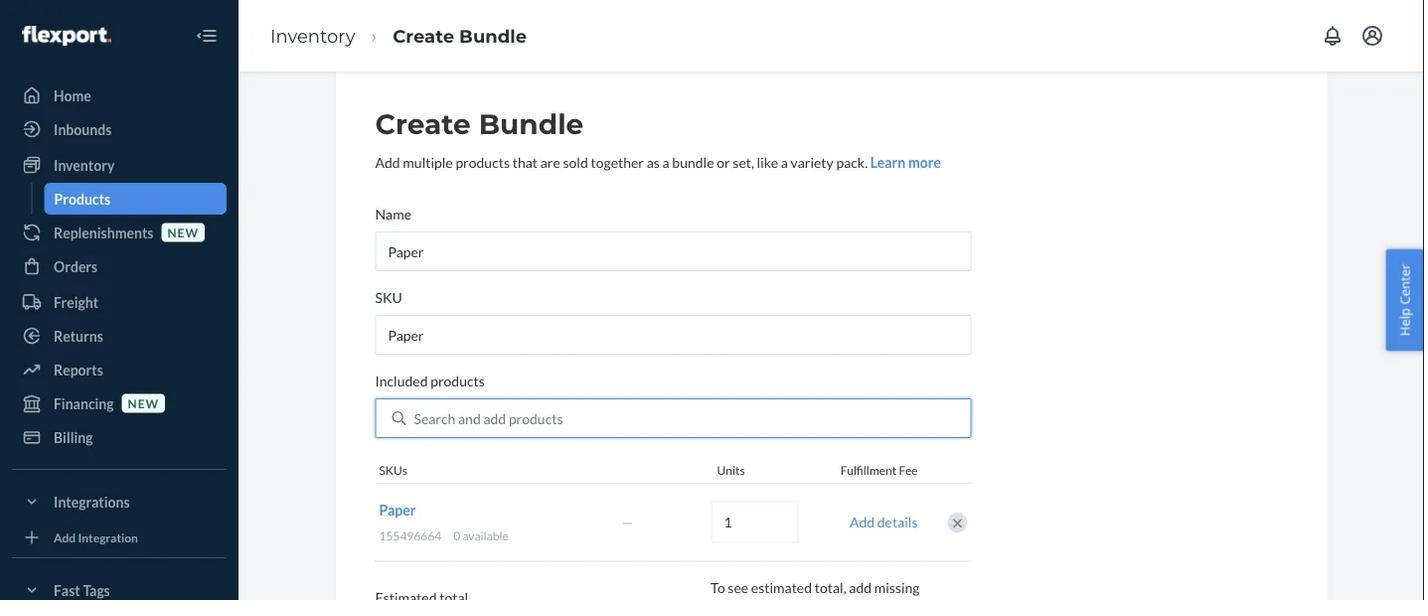 Task type: describe. For each thing, give the bounding box(es) containing it.
1 vertical spatial create bundle
[[375, 107, 584, 141]]

reports
[[54, 361, 103, 378]]

skus
[[379, 463, 407, 478]]

home
[[54, 87, 91, 104]]

freight link
[[12, 286, 227, 318]]

1 vertical spatial bundle
[[479, 107, 584, 141]]

fast tags
[[54, 582, 110, 599]]

2 vertical spatial products
[[509, 410, 563, 427]]

row containing paper
[[375, 483, 971, 561]]

inventory inside breadcrumbs navigation
[[270, 25, 355, 47]]

1 vertical spatial products
[[430, 372, 485, 389]]

paper link
[[379, 501, 416, 518]]

included products
[[375, 372, 485, 389]]

add details
[[850, 514, 918, 531]]

flexport logo image
[[22, 26, 111, 46]]

1 horizontal spatial inventory link
[[270, 25, 355, 47]]

help
[[1396, 308, 1414, 336]]

together
[[591, 154, 644, 170]]

as
[[647, 154, 660, 170]]

returns link
[[12, 320, 227, 352]]

center
[[1396, 264, 1414, 305]]

fulfillment
[[841, 463, 897, 478]]

new for replenishments
[[167, 225, 199, 239]]

breadcrumbs navigation
[[254, 7, 543, 65]]

products
[[54, 190, 110, 207]]

add multiple products that are sold together as a bundle or set, like a variety pack. learn more
[[375, 154, 941, 170]]

inbounds link
[[12, 113, 227, 145]]

units
[[717, 463, 745, 478]]

add integration
[[54, 530, 138, 545]]

to see estimated total, add missing details.
[[711, 579, 920, 600]]

open account menu image
[[1360, 24, 1384, 48]]

pack.
[[836, 154, 868, 170]]

home link
[[12, 80, 227, 111]]

replenishments
[[54, 224, 153, 241]]

variety
[[791, 154, 834, 170]]

open notifications image
[[1321, 24, 1345, 48]]

integrations button
[[12, 486, 227, 518]]

freight
[[54, 294, 98, 311]]

are
[[540, 154, 560, 170]]

0 horizontal spatial add
[[483, 410, 506, 427]]

orders
[[54, 258, 98, 275]]

that
[[512, 154, 538, 170]]

search
[[414, 410, 455, 427]]

reports link
[[12, 354, 227, 386]]

integration
[[78, 530, 138, 545]]

orders link
[[12, 250, 227, 282]]

included
[[375, 372, 428, 389]]

155496664
[[379, 529, 441, 543]]

1 vertical spatial create
[[375, 107, 471, 141]]

or
[[717, 154, 730, 170]]

1 a from the left
[[662, 154, 669, 170]]

add for add multiple products that are sold together as a bundle or set, like a variety pack. learn more
[[375, 154, 400, 170]]

—
[[622, 514, 633, 531]]

like
[[757, 154, 778, 170]]



Task type: vqa. For each thing, say whether or not it's contained in the screenshot.
'inbounds' link inside the breadcrumbs navigation
no



Task type: locate. For each thing, give the bounding box(es) containing it.
add left details in the right of the page
[[850, 514, 875, 531]]

bundle inside breadcrumbs navigation
[[459, 25, 527, 47]]

0 vertical spatial add
[[483, 410, 506, 427]]

sku
[[375, 289, 402, 306]]

0 vertical spatial bundle
[[459, 25, 527, 47]]

new for financing
[[128, 396, 159, 410]]

help center button
[[1386, 249, 1424, 351]]

add
[[483, 410, 506, 427], [849, 579, 872, 596]]

2 horizontal spatial add
[[850, 514, 875, 531]]

details.
[[876, 599, 920, 600]]

0 horizontal spatial new
[[128, 396, 159, 410]]

total,
[[815, 579, 846, 596]]

2 a from the left
[[781, 154, 788, 170]]

add right and
[[483, 410, 506, 427]]

multiple
[[403, 154, 453, 170]]

add
[[375, 154, 400, 170], [850, 514, 875, 531], [54, 530, 76, 545]]

add inside to see estimated total, add missing details.
[[849, 579, 872, 596]]

inbounds
[[54, 121, 112, 138]]

fulfillment fee
[[841, 463, 918, 478]]

a right as
[[662, 154, 669, 170]]

a
[[662, 154, 669, 170], [781, 154, 788, 170]]

missing
[[874, 579, 920, 596]]

available
[[463, 529, 509, 543]]

estimated
[[751, 579, 812, 596]]

1 vertical spatial new
[[128, 396, 159, 410]]

see
[[728, 579, 748, 596]]

0 available
[[453, 529, 509, 543]]

products right and
[[509, 410, 563, 427]]

0 vertical spatial inventory link
[[270, 25, 355, 47]]

create
[[393, 25, 454, 47], [375, 107, 471, 141]]

add for add integration
[[54, 530, 76, 545]]

1 vertical spatial inventory
[[54, 157, 115, 173]]

more
[[908, 154, 941, 170]]

1 horizontal spatial inventory
[[270, 25, 355, 47]]

bundle
[[672, 154, 714, 170]]

None text field
[[375, 232, 971, 271]]

0 vertical spatial create bundle
[[393, 25, 527, 47]]

new
[[167, 225, 199, 239], [128, 396, 159, 410]]

row
[[375, 483, 971, 561]]

add left multiple
[[375, 154, 400, 170]]

1 horizontal spatial add
[[849, 579, 872, 596]]

fast
[[54, 582, 80, 599]]

products left "that"
[[456, 154, 510, 170]]

add left integration
[[54, 530, 76, 545]]

add for add details
[[850, 514, 875, 531]]

0 horizontal spatial a
[[662, 154, 669, 170]]

new down products link
[[167, 225, 199, 239]]

0 horizontal spatial inventory
[[54, 157, 115, 173]]

financing
[[54, 395, 114, 412]]

sold
[[563, 154, 588, 170]]

add inside row
[[850, 514, 875, 531]]

create bundle link
[[393, 25, 527, 47]]

add details link
[[850, 514, 918, 531]]

details
[[877, 514, 918, 531]]

fee
[[899, 463, 918, 478]]

learn more button
[[870, 152, 941, 172]]

billing
[[54, 429, 93, 446]]

bundle
[[459, 25, 527, 47], [479, 107, 584, 141]]

tags
[[83, 582, 110, 599]]

search and add products
[[414, 410, 563, 427]]

products link
[[44, 183, 227, 215]]

None text field
[[375, 315, 971, 355]]

inventory link
[[270, 25, 355, 47], [12, 149, 227, 181]]

1 horizontal spatial a
[[781, 154, 788, 170]]

1 horizontal spatial add
[[375, 154, 400, 170]]

0
[[453, 529, 460, 543]]

0 vertical spatial create
[[393, 25, 454, 47]]

add integration link
[[12, 526, 227, 550]]

and
[[458, 410, 481, 427]]

0 horizontal spatial add
[[54, 530, 76, 545]]

0 vertical spatial products
[[456, 154, 510, 170]]

1 vertical spatial add
[[849, 579, 872, 596]]

name
[[375, 205, 411, 222]]

create bundle inside breadcrumbs navigation
[[393, 25, 527, 47]]

add right total,
[[849, 579, 872, 596]]

create bundle
[[393, 25, 527, 47], [375, 107, 584, 141]]

inventory
[[270, 25, 355, 47], [54, 157, 115, 173]]

Quantity number field
[[711, 502, 798, 543]]

products
[[456, 154, 510, 170], [430, 372, 485, 389], [509, 410, 563, 427]]

integrations
[[54, 493, 130, 510]]

create inside breadcrumbs navigation
[[393, 25, 454, 47]]

paper
[[379, 501, 416, 518]]

to
[[711, 579, 725, 596]]

search image
[[392, 411, 406, 425]]

help center
[[1396, 264, 1414, 336]]

1 vertical spatial inventory link
[[12, 149, 227, 181]]

0 vertical spatial new
[[167, 225, 199, 239]]

1 horizontal spatial new
[[167, 225, 199, 239]]

fast tags button
[[12, 574, 227, 600]]

0 vertical spatial inventory
[[270, 25, 355, 47]]

new down reports link
[[128, 396, 159, 410]]

close navigation image
[[195, 24, 219, 48]]

returns
[[54, 327, 103, 344]]

billing link
[[12, 421, 227, 453]]

0 horizontal spatial inventory link
[[12, 149, 227, 181]]

products up and
[[430, 372, 485, 389]]

a right like
[[781, 154, 788, 170]]

set,
[[733, 154, 754, 170]]

learn
[[870, 154, 906, 170]]



